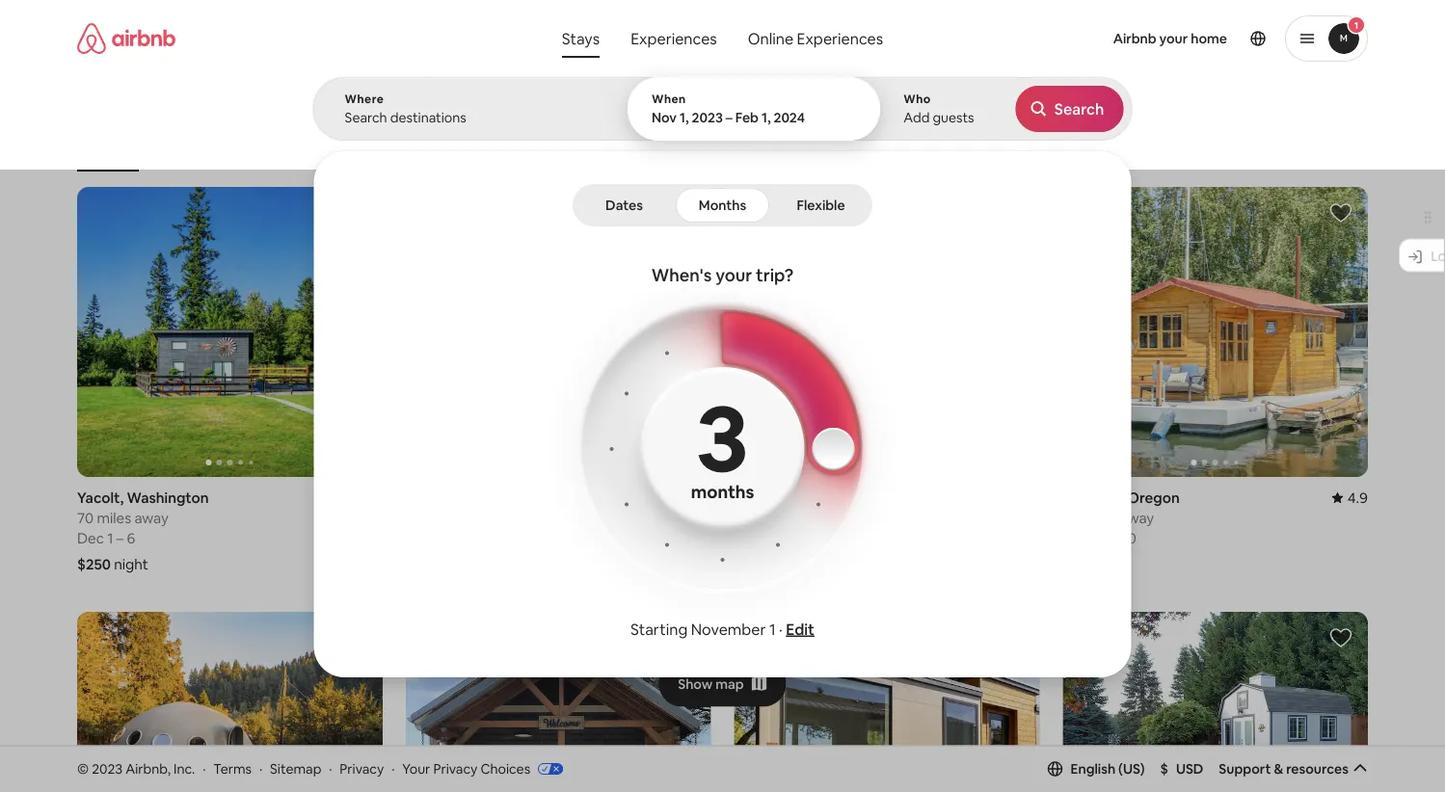 Task type: describe. For each thing, give the bounding box(es) containing it.
historical
[[982, 142, 1034, 157]]

miles for 11
[[754, 508, 788, 527]]

the-
[[277, 142, 299, 157]]

1 privacy from the left
[[340, 760, 384, 778]]

show map
[[678, 675, 744, 693]]

Where field
[[345, 109, 597, 126]]

©
[[77, 760, 89, 778]]

english
[[1071, 760, 1116, 778]]

(us)
[[1118, 760, 1145, 778]]

$ usd
[[1160, 760, 1204, 778]]

months
[[699, 197, 746, 214]]

2 1, from the left
[[762, 109, 771, 126]]

flexible
[[797, 197, 845, 214]]

night for 16
[[766, 555, 801, 574]]

sitemap link
[[270, 760, 321, 778]]

© 2023 airbnb, inc. ·
[[77, 760, 206, 778]]

where
[[345, 92, 384, 107]]

who add guests
[[904, 92, 974, 126]]

50
[[1063, 508, 1079, 527]]

1 inside stays tab panel
[[769, 619, 776, 639]]

yacolt, washington 70 miles away dec 1 – 6 $250 night
[[77, 488, 209, 574]]

english (us)
[[1071, 760, 1145, 778]]

when's your trip?
[[651, 264, 794, 287]]

support
[[1219, 760, 1271, 778]]

2024
[[774, 109, 805, 126]]

add to wishlist: portland, oregon image
[[1329, 201, 1353, 225]]

yacolt,
[[77, 488, 124, 507]]

airbnb your home link
[[1102, 18, 1239, 59]]

online
[[748, 28, 793, 48]]

online experiences link
[[732, 19, 899, 58]]

terms link
[[213, 760, 252, 778]]

mansions
[[523, 143, 574, 158]]

when nov 1, 2023 – feb 1, 2024
[[652, 92, 805, 126]]

guests
[[933, 109, 974, 126]]

1 inside dropdown button
[[1354, 19, 1359, 31]]

15
[[1092, 529, 1106, 548]]

your for home
[[1159, 30, 1188, 47]]

nov inside when nov 1, 2023 – feb 1, 2024
[[652, 109, 677, 126]]

2 experiences from the left
[[797, 28, 883, 48]]

away for nov 11 – 16
[[791, 508, 826, 527]]

rhododendron,
[[734, 488, 840, 507]]

amazing views
[[776, 142, 858, 157]]

edit
[[786, 619, 815, 639]]

dates
[[606, 197, 643, 214]]

map
[[716, 675, 744, 693]]

add to wishlist: chinook, washington image
[[672, 627, 696, 650]]

november
[[691, 619, 766, 639]]

night inside portland, oregon 50 miles away nov 15 – 20 night
[[1097, 555, 1131, 574]]

your privacy choices link
[[402, 760, 563, 779]]

who
[[904, 92, 931, 107]]

home
[[1191, 30, 1227, 47]]

terms
[[213, 760, 252, 778]]

tab list inside stays tab panel
[[577, 184, 869, 227]]

online experiences
[[748, 28, 883, 48]]

portland, oregon 50 miles away nov 15 – 20 night
[[1063, 488, 1180, 574]]

off-the-grid
[[255, 142, 321, 157]]

feb
[[735, 109, 759, 126]]

· right inc.
[[203, 760, 206, 778]]

away for dec 1 – 6
[[134, 508, 169, 527]]

treehouses
[[889, 143, 951, 158]]

11
[[764, 529, 776, 548]]

· right terms link
[[259, 760, 262, 778]]

support & resources button
[[1219, 760, 1368, 778]]

· left your
[[392, 760, 395, 778]]

stays button
[[546, 19, 615, 58]]

1 button
[[1285, 15, 1368, 62]]

– for rhododendron, oregon 56 miles away nov 11 – 16 $117 night
[[779, 529, 786, 548]]

· inside stays tab panel
[[779, 619, 783, 639]]

night for 6
[[114, 555, 148, 574]]

trip?
[[756, 264, 794, 287]]

experiences button
[[615, 19, 732, 58]]

months button
[[676, 188, 769, 223]]

views
[[827, 142, 858, 157]]

dates button
[[577, 188, 672, 223]]

$117
[[734, 555, 763, 574]]

3
[[696, 377, 749, 498]]

stays tab panel
[[313, 77, 1132, 678]]

2 privacy from the left
[[433, 760, 478, 778]]

4.9
[[1348, 488, 1368, 507]]

4.95 out of 5 average rating image
[[666, 488, 711, 507]]

choices
[[480, 760, 530, 778]]

flexible button
[[773, 188, 869, 223]]

$
[[1160, 760, 1168, 778]]

beach
[[447, 143, 481, 158]]



Task type: vqa. For each thing, say whether or not it's contained in the screenshot.
CHINOOK, on the right bottom of page
no



Task type: locate. For each thing, give the bounding box(es) containing it.
night inside yacolt, washington 70 miles away dec 1 – 6 $250 night
[[114, 555, 148, 574]]

none search field containing 3
[[313, 0, 1132, 678]]

add to wishlist: bend, oregon image
[[672, 201, 696, 225]]

away
[[134, 508, 169, 527], [791, 508, 826, 527], [1120, 508, 1154, 527]]

1 miles from the left
[[97, 508, 131, 527]]

oregon for rhododendron, oregon 56 miles away nov 11 – 16 $117 night
[[843, 488, 895, 507]]

0 horizontal spatial 2023
[[92, 760, 123, 778]]

terms · sitemap · privacy ·
[[213, 760, 395, 778]]

0 horizontal spatial night
[[114, 555, 148, 574]]

1 horizontal spatial 2023
[[692, 109, 723, 126]]

your inside stays tab panel
[[716, 264, 752, 287]]

night inside the rhododendron, oregon 56 miles away nov 11 – 16 $117 night
[[766, 555, 801, 574]]

1 horizontal spatial privacy
[[433, 760, 478, 778]]

miles inside portland, oregon 50 miles away nov 15 – 20 night
[[1083, 508, 1117, 527]]

3 night from the left
[[1097, 555, 1131, 574]]

· left edit
[[779, 619, 783, 639]]

privacy link
[[340, 760, 384, 778]]

1 vertical spatial 2023
[[92, 760, 123, 778]]

miles up "11"
[[754, 508, 788, 527]]

show
[[678, 675, 713, 693]]

miles inside yacolt, washington 70 miles away dec 1 – 6 $250 night
[[97, 508, 131, 527]]

sitemap
[[270, 760, 321, 778]]

your privacy choices
[[402, 760, 530, 778]]

add to wishlist: vancouver, washington image
[[1329, 627, 1353, 650]]

3 miles from the left
[[1083, 508, 1117, 527]]

16
[[789, 529, 804, 548]]

2 horizontal spatial miles
[[1083, 508, 1117, 527]]

resources
[[1286, 760, 1349, 778]]

usd
[[1176, 760, 1204, 778]]

0 horizontal spatial oregon
[[843, 488, 895, 507]]

amazing
[[776, 142, 824, 157]]

nov inside the rhododendron, oregon 56 miles away nov 11 – 16 $117 night
[[734, 529, 760, 548]]

1 horizontal spatial your
[[1159, 30, 1188, 47]]

stays
[[562, 28, 600, 48]]

1 horizontal spatial miles
[[754, 508, 788, 527]]

your
[[402, 760, 430, 778]]

1 away from the left
[[134, 508, 169, 527]]

2 horizontal spatial night
[[1097, 555, 1131, 574]]

1 horizontal spatial 1
[[769, 619, 776, 639]]

1 horizontal spatial 1,
[[762, 109, 771, 126]]

2023 right ©
[[92, 760, 123, 778]]

airbnb
[[1113, 30, 1157, 47]]

miles for 1
[[97, 508, 131, 527]]

1 horizontal spatial nov
[[734, 529, 760, 548]]

– inside portland, oregon 50 miles away nov 15 – 20 night
[[1109, 529, 1117, 548]]

your inside the "profile" element
[[1159, 30, 1188, 47]]

when's
[[651, 264, 712, 287]]

0 vertical spatial your
[[1159, 30, 1188, 47]]

what can we help you find? tab list
[[546, 19, 732, 58]]

4.95
[[682, 488, 711, 507]]

your left trip?
[[716, 264, 752, 287]]

miles for 15
[[1083, 508, 1117, 527]]

profile element
[[916, 0, 1368, 77]]

oregon for portland, oregon 50 miles away nov 15 – 20 night
[[1128, 488, 1180, 507]]

oregon
[[843, 488, 895, 507], [1128, 488, 1180, 507]]

airbnb your home
[[1113, 30, 1227, 47]]

privacy left your
[[340, 760, 384, 778]]

–
[[726, 109, 733, 126], [116, 529, 124, 548], [779, 529, 786, 548], [1109, 529, 1117, 548]]

2023 inside when nov 1, 2023 – feb 1, 2024
[[692, 109, 723, 126]]

0 horizontal spatial privacy
[[340, 760, 384, 778]]

0 horizontal spatial your
[[716, 264, 752, 287]]

starting
[[631, 619, 688, 639]]

oregon right rhododendron,
[[843, 488, 895, 507]]

away up 20
[[1120, 508, 1154, 527]]

show map button
[[659, 661, 786, 707]]

night down 6
[[114, 555, 148, 574]]

1 horizontal spatial oregon
[[1128, 488, 1180, 507]]

months
[[691, 481, 754, 503]]

2 vertical spatial 1
[[769, 619, 776, 639]]

your left home
[[1159, 30, 1188, 47]]

2 miles from the left
[[754, 508, 788, 527]]

0 vertical spatial 1
[[1354, 19, 1359, 31]]

your
[[1159, 30, 1188, 47], [716, 264, 752, 287]]

omg!
[[703, 143, 734, 158]]

oregon inside the rhododendron, oregon 56 miles away nov 11 – 16 $117 night
[[843, 488, 895, 507]]

homes
[[1036, 142, 1073, 157]]

1 1, from the left
[[680, 109, 689, 126]]

0 horizontal spatial 1
[[107, 529, 113, 548]]

away up 16
[[791, 508, 826, 527]]

– inside the rhododendron, oregon 56 miles away nov 11 – 16 $117 night
[[779, 529, 786, 548]]

experiences inside button
[[631, 28, 717, 48]]

1 horizontal spatial experiences
[[797, 28, 883, 48]]

nov
[[652, 109, 677, 126], [734, 529, 760, 548], [1063, 529, 1089, 548]]

– right "11"
[[779, 529, 786, 548]]

miles up 15
[[1083, 508, 1117, 527]]

0 horizontal spatial away
[[134, 508, 169, 527]]

night
[[114, 555, 148, 574], [766, 555, 801, 574], [1097, 555, 1131, 574]]

away inside the rhododendron, oregon 56 miles away nov 11 – 16 $117 night
[[791, 508, 826, 527]]

0 horizontal spatial nov
[[652, 109, 677, 126]]

1 vertical spatial 1
[[107, 529, 113, 548]]

dec
[[77, 529, 104, 548]]

– right 15
[[1109, 529, 1117, 548]]

1 experiences from the left
[[631, 28, 717, 48]]

2 away from the left
[[791, 508, 826, 527]]

2 oregon from the left
[[1128, 488, 1180, 507]]

off-
[[255, 142, 277, 157]]

airbnb,
[[126, 760, 171, 778]]

english (us) button
[[1048, 760, 1145, 778]]

0 horizontal spatial experiences
[[631, 28, 717, 48]]

1 night from the left
[[114, 555, 148, 574]]

oregon up 20
[[1128, 488, 1180, 507]]

support & resources
[[1219, 760, 1349, 778]]

– for yacolt, washington 70 miles away dec 1 – 6 $250 night
[[116, 529, 124, 548]]

nov down 50
[[1063, 529, 1089, 548]]

1, down the when
[[680, 109, 689, 126]]

away inside portland, oregon 50 miles away nov 15 – 20 night
[[1120, 508, 1154, 527]]

– inside when nov 1, 2023 – feb 1, 2024
[[726, 109, 733, 126]]

group containing off-the-grid
[[77, 96, 1073, 172]]

3 away from the left
[[1120, 508, 1154, 527]]

rhododendron, oregon 56 miles away nov 11 – 16 $117 night
[[734, 488, 895, 574]]

miles down yacolt,
[[97, 508, 131, 527]]

1 oregon from the left
[[843, 488, 895, 507]]

oregon inside portland, oregon 50 miles away nov 15 – 20 night
[[1128, 488, 1180, 507]]

· left privacy link
[[329, 760, 332, 778]]

tab list
[[577, 184, 869, 227]]

1 vertical spatial your
[[716, 264, 752, 287]]

inc.
[[174, 760, 195, 778]]

when
[[652, 92, 686, 107]]

away down washington
[[134, 508, 169, 527]]

2 horizontal spatial 1
[[1354, 19, 1359, 31]]

privacy right your
[[433, 760, 478, 778]]

tab list containing dates
[[577, 184, 869, 227]]

1 inside yacolt, washington 70 miles away dec 1 – 6 $250 night
[[107, 529, 113, 548]]

night down 16
[[766, 555, 801, 574]]

2 horizontal spatial nov
[[1063, 529, 1089, 548]]

0 vertical spatial 2023
[[692, 109, 723, 126]]

away inside yacolt, washington 70 miles away dec 1 – 6 $250 night
[[134, 508, 169, 527]]

miles inside the rhododendron, oregon 56 miles away nov 11 – 16 $117 night
[[754, 508, 788, 527]]

skiing
[[363, 143, 395, 158]]

2 horizontal spatial away
[[1120, 508, 1154, 527]]

add
[[904, 109, 930, 126]]

– left 6
[[116, 529, 124, 548]]

nov for rhododendron,
[[734, 529, 760, 548]]

2023
[[692, 109, 723, 126], [92, 760, 123, 778]]

0 horizontal spatial 1,
[[680, 109, 689, 126]]

nov for portland,
[[1063, 529, 1089, 548]]

– for portland, oregon 50 miles away nov 15 – 20 night
[[1109, 529, 1117, 548]]

edit button
[[786, 619, 815, 639]]

0 horizontal spatial miles
[[97, 508, 131, 527]]

washington
[[127, 488, 209, 507]]

miles
[[97, 508, 131, 527], [754, 508, 788, 527], [1083, 508, 1117, 527]]

experiences right online
[[797, 28, 883, 48]]

1, right feb
[[762, 109, 771, 126]]

1 horizontal spatial night
[[766, 555, 801, 574]]

– inside yacolt, washington 70 miles away dec 1 – 6 $250 night
[[116, 529, 124, 548]]

6
[[127, 529, 135, 548]]

nov inside portland, oregon 50 miles away nov 15 – 20 night
[[1063, 529, 1089, 548]]

your for trip?
[[716, 264, 752, 287]]

historical homes
[[982, 142, 1073, 157]]

2023 up omg! on the top of page
[[692, 109, 723, 126]]

None search field
[[313, 0, 1132, 678]]

portland,
[[1063, 488, 1125, 507]]

starting november 1 · edit
[[631, 619, 815, 639]]

nov down the when
[[652, 109, 677, 126]]

experiences up the when
[[631, 28, 717, 48]]

– left feb
[[726, 109, 733, 126]]

1 horizontal spatial away
[[791, 508, 826, 527]]

$250
[[77, 555, 111, 574]]

4.9 out of 5 average rating image
[[1332, 488, 1368, 507]]

20
[[1120, 529, 1137, 548]]

nov down 56
[[734, 529, 760, 548]]

grid
[[299, 142, 321, 157]]

1,
[[680, 109, 689, 126], [762, 109, 771, 126]]

2 night from the left
[[766, 555, 801, 574]]

group
[[77, 96, 1073, 172], [77, 187, 383, 477], [406, 187, 711, 477], [734, 187, 1040, 477], [1063, 187, 1368, 477], [77, 612, 383, 792], [406, 612, 711, 792], [734, 612, 1040, 792], [1063, 612, 1368, 792]]

70
[[77, 508, 94, 527]]

cabins
[[615, 143, 652, 158]]

56
[[734, 508, 751, 527]]

&
[[1274, 760, 1283, 778]]

night down 20
[[1097, 555, 1131, 574]]



